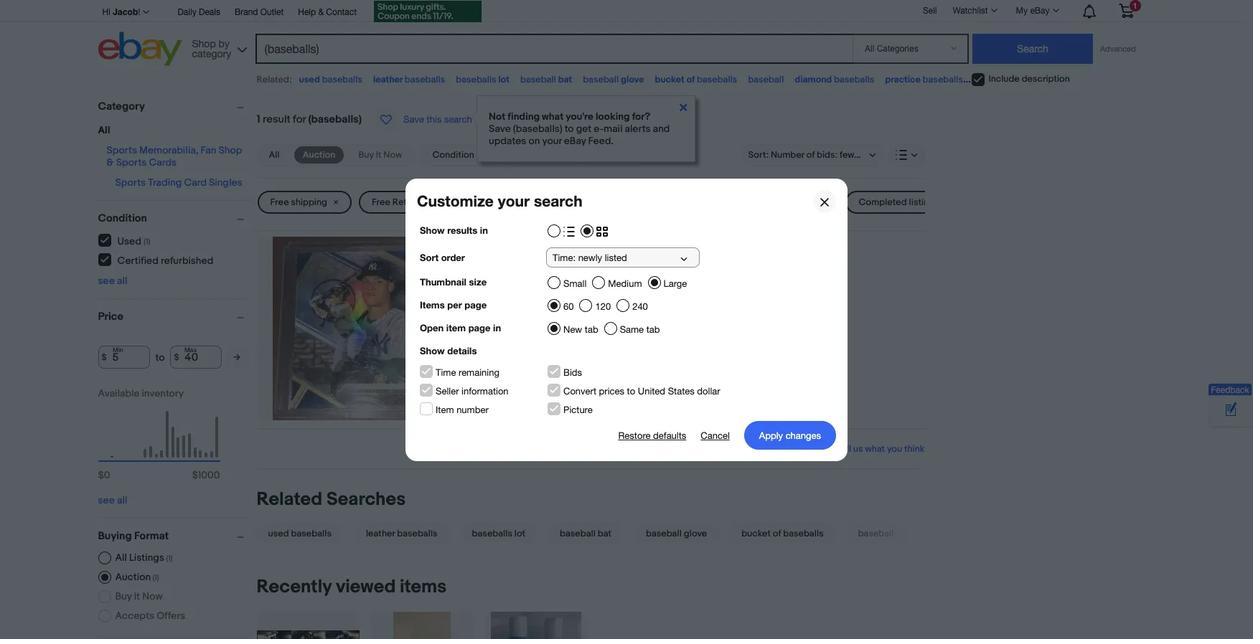 Task type: vqa. For each thing, say whether or not it's contained in the screenshot.
"in" to the top
yes



Task type: describe. For each thing, give the bounding box(es) containing it.
tab for same tab
[[647, 324, 660, 335]]

all for condition
[[117, 275, 127, 287]]

listings
[[129, 552, 164, 564]]

search for save this search
[[444, 114, 472, 125]]

2021
[[452, 248, 477, 263]]

this inside button
[[427, 114, 442, 125]]

this inside joschen_27 (1) 50% 1 bid free shipping free returns authenticity guarantee view similar active items sell one like this
[[513, 389, 531, 402]]

auction for auction
[[303, 149, 336, 161]]

item
[[436, 405, 454, 415]]

and
[[653, 123, 670, 135]]

0 vertical spatial bat
[[558, 74, 572, 85]]

show for show details
[[420, 345, 445, 356]]

alerts
[[625, 123, 651, 135]]

large
[[664, 278, 687, 289]]

free shipping
[[270, 197, 327, 208]]

2 horizontal spatial all
[[269, 149, 280, 161]]

bucket inside bucket of baseballs link
[[742, 528, 771, 540]]

include
[[989, 73, 1020, 85]]

us only link
[[768, 191, 839, 214]]

save inside button
[[403, 114, 424, 125]]

1 vertical spatial now
[[142, 591, 163, 603]]

category button
[[98, 100, 250, 113]]

2023
[[506, 237, 527, 248]]

free down open item page in
[[452, 343, 474, 357]]

details
[[447, 345, 477, 356]]

see all for price
[[98, 495, 127, 507]]

looking
[[596, 111, 630, 123]]

states
[[668, 386, 695, 397]]

60
[[564, 301, 574, 312]]

us
[[781, 197, 793, 208]]

new tab
[[564, 324, 598, 335]]

item
[[446, 322, 466, 333]]

2
[[615, 248, 622, 263]]

items per page
[[420, 299, 487, 310]]

0 vertical spatial lot
[[499, 74, 510, 85]]

feedback
[[1211, 385, 1250, 395]]

buying
[[98, 530, 132, 543]]

deals
[[199, 7, 220, 17]]

like
[[493, 389, 511, 402]]

1 vertical spatial items
[[400, 577, 447, 599]]

0 horizontal spatial glove
[[621, 74, 644, 85]]

condition button
[[98, 212, 250, 225]]

rawlings baseballs
[[974, 74, 1052, 85]]

1 horizontal spatial buy it now
[[359, 149, 402, 161]]

120
[[595, 301, 611, 312]]

used for used
[[581, 197, 604, 208]]

0 horizontal spatial baseball glove
[[583, 74, 644, 85]]

advanced link
[[1093, 34, 1143, 63]]

0 horizontal spatial of
[[687, 74, 695, 85]]

apply changes
[[759, 430, 821, 441]]

2021 topps gold label class 2 blue #43 aaron judge /99 image
[[273, 237, 424, 421]]

0 vertical spatial baseballs lot
[[456, 74, 510, 85]]

my ebay
[[1016, 6, 1050, 16]]

pre-
[[452, 266, 473, 280]]

2021 topps gold label class 2 blue #43 aaron judge /99 link
[[452, 248, 925, 267]]

1 horizontal spatial it
[[376, 149, 382, 161]]

used for used (1)
[[117, 235, 141, 247]]

$ up available
[[102, 352, 107, 363]]

all link
[[260, 146, 288, 164]]

to inside not finding what you're looking for? save (baseballs) to get e-mail alerts and updates on your ebay feed.
[[565, 123, 574, 135]]

open item page in
[[420, 322, 501, 333]]

condition
[[98, 212, 147, 225]]

sports memorabilia, fan shop & sports cards link
[[107, 144, 242, 169]]

banner containing sell
[[98, 0, 1145, 70]]

e-
[[594, 123, 604, 135]]

1 vertical spatial leather baseballs
[[366, 528, 438, 540]]

free shipping link
[[257, 191, 352, 214]]

outlet
[[260, 7, 284, 17]]

0 vertical spatial bucket of baseballs
[[655, 74, 738, 85]]

$ up buying
[[98, 469, 104, 482]]

brand outlet link
[[235, 5, 284, 21]]

sports trading card singles link
[[115, 177, 242, 189]]

(1) for joschen_27
[[700, 294, 709, 308]]

tell
[[837, 444, 851, 455]]

duo moroccanoil extra volume shampoo and conditioner 2.4 oz fine to medium hair image
[[491, 612, 581, 640]]

 (1) items text field for listings
[[164, 554, 173, 564]]

shipping inside joschen_27 (1) 50% 1 bid free shipping free returns authenticity guarantee view similar active items sell one like this
[[476, 328, 518, 342]]

updates
[[489, 135, 526, 147]]

free down bid
[[452, 328, 474, 342]]

sell one like this link
[[452, 389, 531, 402]]

defaults
[[653, 430, 687, 441]]

1 inside joschen_27 (1) 50% 1 bid free shipping free returns authenticity guarantee view similar active items sell one like this
[[452, 313, 455, 327]]

related:
[[257, 74, 292, 85]]

0 horizontal spatial buy
[[115, 591, 132, 603]]

save inside not finding what you're looking for? save (baseballs) to get e-mail alerts and updates on your ebay feed.
[[489, 123, 511, 135]]

$ 1000
[[192, 469, 220, 482]]

authenticity
[[466, 358, 526, 372]]

 (1) items text field for (1)
[[151, 574, 159, 583]]

ebay inside account navigation
[[1030, 6, 1050, 16]]

see all button for condition
[[98, 275, 127, 287]]

0 vertical spatial in
[[480, 224, 488, 236]]

feed.
[[588, 135, 614, 147]]

what for you're
[[542, 111, 564, 123]]

0 horizontal spatial all
[[98, 124, 110, 136]]

$ up the buying format dropdown button
[[192, 469, 198, 482]]

item number
[[436, 405, 489, 415]]

0 vertical spatial 1
[[257, 113, 260, 126]]

restore
[[618, 430, 651, 441]]

page for per
[[465, 299, 487, 310]]

used link
[[568, 191, 628, 214]]

label
[[548, 248, 578, 263]]

thumbnail
[[420, 276, 467, 288]]

tab for new tab
[[585, 324, 598, 335]]

1 vertical spatial in
[[493, 322, 501, 333]]

blue
[[625, 248, 649, 263]]

1 horizontal spatial all
[[115, 552, 127, 564]]

sports for sports trading card singles
[[115, 177, 146, 189]]

Authenticity Guarantee text field
[[452, 358, 581, 373]]

(1) for auction
[[152, 574, 159, 583]]

see for condition
[[98, 275, 115, 287]]

advanced
[[1101, 45, 1136, 53]]

0 vertical spatial used baseballs
[[299, 74, 363, 85]]

information
[[462, 386, 509, 397]]

show for show results in
[[420, 224, 445, 236]]

help & contact link
[[298, 5, 357, 21]]

available
[[98, 388, 140, 400]]

page for item
[[469, 322, 491, 333]]

Auction selected text field
[[303, 149, 336, 162]]

1 horizontal spatial buy
[[359, 149, 374, 161]]

medium
[[608, 278, 642, 289]]

1 horizontal spatial of
[[773, 528, 781, 540]]

free returns link
[[359, 191, 450, 214]]

0 vertical spatial bucket
[[655, 74, 685, 85]]

aaron
[[678, 248, 711, 263]]

watchlist
[[953, 6, 988, 16]]

$ up inventory
[[174, 352, 179, 363]]

used (1)
[[117, 235, 150, 247]]

0 vertical spatial leather baseballs
[[373, 74, 445, 85]]

none submit inside banner
[[973, 34, 1093, 64]]

daily
[[178, 7, 196, 17]]

per
[[447, 299, 462, 310]]

Maximum value $40 text field
[[170, 346, 222, 369]]

$5.00 to $40.00 link
[[457, 191, 561, 214]]

glove inside "link"
[[684, 528, 707, 540]]

$5.00 to $40.00
[[470, 197, 537, 208]]

& inside sports memorabilia, fan shop & sports cards
[[107, 156, 114, 169]]

open
[[420, 322, 444, 333]]

certified refurbished link
[[98, 253, 214, 267]]

time
[[436, 367, 456, 378]]

all for price
[[117, 495, 127, 507]]

joschen_27
[[641, 294, 697, 308]]

bat inside "link"
[[598, 528, 612, 540]]

changes
[[786, 430, 821, 441]]

sell inside account navigation
[[923, 5, 937, 16]]

to inside $5.00 to $40.00 link
[[496, 197, 505, 208]]

bucket of baseballs link
[[725, 523, 841, 546]]

0 horizontal spatial used
[[268, 528, 289, 540]]

singles
[[209, 177, 242, 189]]

240
[[633, 301, 648, 312]]

baseball link for related:
[[748, 74, 784, 85]]

baseball bat inside baseball bat "link"
[[560, 528, 612, 540]]

refurbished
[[161, 254, 213, 267]]

(1) for used
[[144, 237, 150, 246]]

finding
[[508, 111, 540, 123]]

for?
[[632, 111, 651, 123]]

free inside the free shipping link
[[270, 197, 289, 208]]

recently
[[257, 577, 332, 599]]

seller
[[436, 386, 459, 397]]

same
[[620, 324, 644, 335]]

& inside account navigation
[[318, 7, 324, 17]]



Task type: locate. For each thing, give the bounding box(es) containing it.
1 vertical spatial ebay
[[564, 135, 586, 147]]

0 horizontal spatial this
[[427, 114, 442, 125]]

1 horizontal spatial items
[[545, 373, 572, 387]]

0 vertical spatial page
[[465, 299, 487, 310]]

what
[[542, 111, 564, 123], [865, 444, 885, 455]]

baseballs lot
[[456, 74, 510, 85], [472, 528, 526, 540]]

0 vertical spatial glove
[[621, 74, 644, 85]]

what right 'us'
[[865, 444, 885, 455]]

0 horizontal spatial &
[[107, 156, 114, 169]]

guarantee
[[528, 358, 581, 372]]

format
[[134, 530, 169, 543]]

buy up accepts
[[115, 591, 132, 603]]

baseball glove
[[583, 74, 644, 85], [646, 528, 707, 540]]

diamond
[[795, 74, 832, 85]]

 (1) items text field down the buying format dropdown button
[[164, 554, 173, 564]]

baseball link for related searches
[[841, 523, 911, 546]]

daily deals link
[[178, 5, 220, 21]]

sell up item number
[[452, 389, 470, 402]]

1 horizontal spatial  (1) items text field
[[164, 554, 173, 564]]

tell us what you think
[[837, 444, 925, 455]]

fan
[[201, 144, 216, 156]]

my
[[1016, 6, 1028, 16]]

1 vertical spatial lot
[[515, 528, 526, 540]]

lot left baseball bat "link" at the bottom
[[515, 528, 526, 540]]

now
[[384, 149, 402, 161], [142, 591, 163, 603]]

(1) left the 50%
[[700, 294, 709, 308]]

1 horizontal spatial bucket of baseballs
[[742, 528, 824, 540]]

customize your search dialog
[[0, 0, 1253, 640]]

restore defaults
[[618, 430, 687, 441]]

baseball
[[520, 74, 556, 85], [583, 74, 619, 85], [748, 74, 784, 85], [560, 528, 596, 540], [646, 528, 682, 540], [858, 528, 894, 540]]

1 vertical spatial shipping
[[476, 328, 518, 342]]

see all button for price
[[98, 495, 127, 507]]

search for customize your search
[[534, 192, 583, 210]]

cancel button
[[701, 421, 730, 450]]

1 vertical spatial page
[[469, 322, 491, 333]]

1 vertical spatial see all
[[98, 495, 127, 507]]

sell inside joschen_27 (1) 50% 1 bid free shipping free returns authenticity guarantee view similar active items sell one like this
[[452, 389, 470, 402]]

related searches
[[257, 489, 406, 511]]

0 horizontal spatial it
[[134, 591, 140, 603]]

$40.00
[[507, 197, 537, 208]]

0 vertical spatial used
[[581, 197, 604, 208]]

price button
[[98, 310, 250, 324]]

0 vertical spatial see all button
[[98, 275, 127, 287]]

0 vertical spatial now
[[384, 149, 402, 161]]

1 vertical spatial glove
[[684, 528, 707, 540]]

memorabilia,
[[139, 144, 198, 156]]

shop
[[219, 144, 242, 156]]

1 vertical spatial of
[[773, 528, 781, 540]]

in up the returns
[[493, 322, 501, 333]]

0 vertical spatial baseball bat
[[520, 74, 572, 85]]

show
[[420, 224, 445, 236], [420, 345, 445, 356]]

0 vertical spatial buy it now
[[359, 149, 402, 161]]

graph of available inventory between $5.0 and $40.0 image
[[98, 388, 220, 489]]

(1) inside joschen_27 (1) 50% 1 bid free shipping free returns authenticity guarantee view similar active items sell one like this
[[700, 294, 709, 308]]

0 vertical spatial shipping
[[291, 197, 327, 208]]

category
[[98, 100, 145, 113]]

your inside not finding what you're looking for? save (baseballs) to get e-mail alerts and updates on your ebay feed.
[[542, 135, 562, 147]]

1 horizontal spatial baseball glove
[[646, 528, 707, 540]]

free returns
[[372, 197, 425, 208]]

number
[[457, 405, 489, 415]]

2 show from the top
[[420, 345, 445, 356]]

show results in
[[420, 224, 488, 236]]

1 vertical spatial all
[[269, 149, 280, 161]]

1 all from the top
[[117, 275, 127, 287]]

same day ship moroccanoil volume shampoo and conditioner 8.5 fl oz duo image
[[393, 612, 451, 640]]

(1) right listings
[[166, 554, 173, 564]]

1 horizontal spatial bat
[[598, 528, 612, 540]]

0 horizontal spatial bucket of baseballs
[[655, 74, 738, 85]]

0 vertical spatial used
[[299, 74, 320, 85]]

size
[[469, 276, 487, 288]]

1 vertical spatial bat
[[598, 528, 612, 540]]

2 see all button from the top
[[98, 495, 127, 507]]

lot up not
[[499, 74, 510, 85]]

bid
[[458, 313, 474, 327]]

used baseballs
[[299, 74, 363, 85], [268, 528, 332, 540]]

all down "result"
[[269, 149, 280, 161]]

(baseballs) right for
[[308, 113, 362, 126]]

to left maximum value $40 text box
[[155, 351, 165, 364]]

leather baseballs
[[373, 74, 445, 85], [366, 528, 438, 540]]

see all down certified
[[98, 275, 127, 287]]

1 vertical spatial bucket
[[742, 528, 771, 540]]

of
[[687, 74, 695, 85], [773, 528, 781, 540]]

auction down all listings (1)
[[115, 571, 151, 584]]

tab right the new
[[585, 324, 598, 335]]

page up bid
[[465, 299, 487, 310]]

shipping down auction link
[[291, 197, 327, 208]]

search inside button
[[444, 114, 472, 125]]

description
[[1022, 73, 1070, 85]]

see all button down certified
[[98, 275, 127, 287]]

1 vertical spatial baseballs lot
[[472, 528, 526, 540]]

search up label
[[534, 192, 583, 210]]

0 vertical spatial leather
[[373, 74, 403, 85]]

items down guarantee
[[545, 373, 572, 387]]

save
[[403, 114, 424, 125], [489, 123, 511, 135]]

leather
[[373, 74, 403, 85], [366, 528, 395, 540]]

what inside not finding what you're looking for? save (baseballs) to get e-mail alerts and updates on your ebay feed.
[[542, 111, 564, 123]]

1 horizontal spatial save
[[489, 123, 511, 135]]

my ebay link
[[1008, 2, 1066, 19]]

used up class
[[581, 197, 604, 208]]

see up price
[[98, 275, 115, 287]]

new
[[564, 324, 582, 335]]

banner
[[98, 0, 1145, 70]]

sell left watchlist
[[923, 5, 937, 16]]

buy right auction link
[[359, 149, 374, 161]]

& left cards
[[107, 156, 114, 169]]

(1) up certified refurbished link
[[144, 237, 150, 246]]

free down all link
[[270, 197, 289, 208]]

1 see all button from the top
[[98, 275, 127, 287]]

see for price
[[98, 495, 115, 507]]

1 vertical spatial see all button
[[98, 495, 127, 507]]

this down active
[[513, 389, 531, 402]]

free inside free returns link
[[372, 197, 391, 208]]

inventory
[[142, 388, 184, 400]]

to
[[565, 123, 574, 135], [496, 197, 505, 208], [155, 351, 165, 364], [627, 386, 635, 397]]

shipping up the returns
[[476, 328, 518, 342]]

prices
[[599, 386, 625, 397]]

1 vertical spatial bucket of baseballs
[[742, 528, 824, 540]]

(1) inside all listings (1)
[[166, 554, 173, 564]]

view similar active items link
[[452, 373, 572, 387]]

watchlist link
[[945, 2, 1004, 19]]

0 horizontal spatial used
[[117, 235, 141, 247]]

us only
[[781, 197, 814, 208]]

similar
[[478, 373, 510, 387]]

1 vertical spatial buy it now
[[115, 591, 163, 603]]

leather down searches
[[366, 528, 395, 540]]

 (1) items text field down listings
[[151, 574, 159, 583]]

1 vertical spatial your
[[498, 192, 530, 210]]

1 left bid
[[452, 313, 455, 327]]

1 vertical spatial it
[[134, 591, 140, 603]]

certified refurbished
[[117, 254, 213, 267]]

0 vertical spatial sell
[[923, 5, 937, 16]]

0 horizontal spatial  (1) items text field
[[151, 574, 159, 583]]

1 left "result"
[[257, 113, 260, 126]]

baseballs lot inside baseballs lot link
[[472, 528, 526, 540]]

0 vertical spatial all
[[98, 124, 110, 136]]

what left you're
[[542, 111, 564, 123]]

account navigation
[[98, 0, 1145, 24]]

0 vertical spatial all
[[117, 275, 127, 287]]

include description
[[989, 73, 1070, 85]]

1 see from the top
[[98, 275, 115, 287]]

1 horizontal spatial 1
[[452, 313, 455, 327]]

1 horizontal spatial &
[[318, 7, 324, 17]]

0 vertical spatial show
[[420, 224, 445, 236]]

see all
[[98, 275, 127, 287], [98, 495, 127, 507]]

1 vertical spatial &
[[107, 156, 114, 169]]

1 vertical spatial baseball glove
[[646, 528, 707, 540]]

used baseballs down related
[[268, 528, 332, 540]]

your inside 'dialog'
[[498, 192, 530, 210]]

baseball glove inside "link"
[[646, 528, 707, 540]]

to inside "customize your search" 'dialog'
[[627, 386, 635, 397]]

1 vertical spatial leather
[[366, 528, 395, 540]]

in up oct
[[480, 224, 488, 236]]

now down save this search button
[[384, 149, 402, 161]]

0 vertical spatial of
[[687, 74, 695, 85]]

Minimum value $5 text field
[[98, 346, 150, 369]]

topps
[[480, 248, 514, 263]]

(1) inside used (1)
[[144, 237, 150, 246]]

2 see from the top
[[98, 495, 115, 507]]

baseball bat
[[520, 74, 572, 85], [560, 528, 612, 540]]

0 vertical spatial baseball link
[[748, 74, 784, 85]]

to right prices
[[627, 386, 635, 397]]

0 horizontal spatial 1
[[257, 113, 260, 126]]

it up "free returns"
[[376, 149, 382, 161]]

1 vertical spatial what
[[865, 444, 885, 455]]

your shopping cart contains 1 item image
[[1118, 4, 1135, 18]]

buy it now up "free returns"
[[359, 149, 402, 161]]

2 see all from the top
[[98, 495, 127, 507]]

your right $5.00
[[498, 192, 530, 210]]

ebay right "my"
[[1030, 6, 1050, 16]]

0 horizontal spatial search
[[444, 114, 472, 125]]

used
[[299, 74, 320, 85], [268, 528, 289, 540]]

0 vertical spatial it
[[376, 149, 382, 161]]

sold
[[452, 237, 471, 248]]

$14.99
[[452, 292, 507, 315]]

1 vertical spatial used baseballs
[[268, 528, 332, 540]]

free left returns
[[372, 197, 391, 208]]

auction down 1 result for (baseballs)
[[303, 149, 336, 161]]

same tab
[[620, 324, 660, 335]]

thumbnail size
[[420, 276, 487, 288]]

0 vertical spatial what
[[542, 111, 564, 123]]

0 vertical spatial &
[[318, 7, 324, 17]]

all
[[98, 124, 110, 136], [269, 149, 280, 161], [115, 552, 127, 564]]

1 horizontal spatial ebay
[[1030, 6, 1050, 16]]

see all button down 0
[[98, 495, 127, 507]]

1 see all from the top
[[98, 275, 127, 287]]

buying format
[[98, 530, 169, 543]]

leather up save this search button
[[373, 74, 403, 85]]

1 horizontal spatial shipping
[[476, 328, 518, 342]]

all up buying
[[117, 495, 127, 507]]

to left get
[[565, 123, 574, 135]]

2 tab from the left
[[647, 324, 660, 335]]

all down category
[[98, 124, 110, 136]]

save this search
[[403, 114, 472, 125]]

see down 0
[[98, 495, 115, 507]]

leather baseballs up save this search button
[[373, 74, 445, 85]]

seller information
[[436, 386, 509, 397]]

order
[[441, 252, 465, 263]]

offers
[[157, 610, 185, 622]]

completed listings
[[859, 197, 939, 208]]

tooltip containing not finding what you're looking for?
[[477, 95, 696, 162]]

page right item
[[469, 322, 491, 333]]

results
[[447, 224, 478, 236]]

used baseballs up 1 result for (baseballs)
[[299, 74, 363, 85]]

tab right same
[[647, 324, 660, 335]]

it
[[376, 149, 382, 161], [134, 591, 140, 603]]

1 horizontal spatial sell
[[923, 5, 937, 16]]

 (1) Items text field
[[164, 554, 173, 564], [151, 574, 159, 583]]

& right 'help'
[[318, 7, 324, 17]]

help & contact
[[298, 7, 357, 17]]

(baseballs) right not
[[513, 123, 563, 135]]

1 tab from the left
[[585, 324, 598, 335]]

25,
[[491, 237, 504, 248]]

auction for auction (1)
[[115, 571, 151, 584]]

baseball inside "link"
[[560, 528, 596, 540]]

search inside 'dialog'
[[534, 192, 583, 210]]

1 vertical spatial baseball link
[[841, 523, 911, 546]]

see all down 0
[[98, 495, 127, 507]]

used down related
[[268, 528, 289, 540]]

0 horizontal spatial (baseballs)
[[308, 113, 362, 126]]

0 horizontal spatial now
[[142, 591, 163, 603]]

items inside joschen_27 (1) 50% 1 bid free shipping free returns authenticity guarantee view similar active items sell one like this
[[545, 373, 572, 387]]

used right the related:
[[299, 74, 320, 85]]

practice
[[885, 74, 921, 85]]

active
[[512, 373, 542, 387]]

tooltip
[[477, 95, 696, 162]]

not
[[489, 111, 506, 123]]

1 show from the top
[[420, 224, 445, 236]]

0 horizontal spatial buy it now
[[115, 591, 163, 603]]

ebay down you're
[[564, 135, 586, 147]]

0 vertical spatial baseball glove
[[583, 74, 644, 85]]

None submit
[[973, 34, 1093, 64]]

0 vertical spatial buy
[[359, 149, 374, 161]]

0 vertical spatial ebay
[[1030, 6, 1050, 16]]

sports memorabilia, fan shop & sports cards
[[107, 144, 242, 169]]

0 horizontal spatial what
[[542, 111, 564, 123]]

1 horizontal spatial what
[[865, 444, 885, 455]]

save up buy it now link
[[403, 114, 424, 125]]

3x sealed fossil long/hanger booster packs (artset) wotc original pokemon cards image
[[257, 631, 359, 640]]

all down certified
[[117, 275, 127, 287]]

accepts offers
[[115, 610, 185, 622]]

us
[[853, 444, 863, 455]]

baseball link
[[748, 74, 784, 85], [841, 523, 911, 546]]

leather baseballs down searches
[[366, 528, 438, 540]]

1 horizontal spatial search
[[534, 192, 583, 210]]

1000
[[198, 469, 220, 482]]

all
[[117, 275, 127, 287], [117, 495, 127, 507]]

1 vertical spatial search
[[534, 192, 583, 210]]

convert
[[564, 386, 597, 397]]

1 result for (baseballs)
[[257, 113, 362, 126]]

save this search button
[[370, 108, 476, 132]]

to right $5.00
[[496, 197, 505, 208]]

this left not
[[427, 114, 442, 125]]

0 vertical spatial see
[[98, 275, 115, 287]]

ebay inside not finding what you're looking for? save (baseballs) to get e-mail alerts and updates on your ebay feed.
[[564, 135, 586, 147]]

price
[[98, 310, 123, 324]]

restore defaults button
[[618, 421, 687, 450]]

show up sort
[[420, 224, 445, 236]]

1 vertical spatial 1
[[452, 313, 455, 327]]

1 vertical spatial baseball bat
[[560, 528, 612, 540]]

0 horizontal spatial lot
[[499, 74, 510, 85]]

0 horizontal spatial baseball link
[[748, 74, 784, 85]]

buy it now down auction (1)
[[115, 591, 163, 603]]

baseball inside "link"
[[646, 528, 682, 540]]

see all for condition
[[98, 275, 127, 287]]

items up same day ship moroccanoil volume shampoo and conditioner 8.5 fl oz duo "image"
[[400, 577, 447, 599]]

now up "accepts offers"
[[142, 591, 163, 603]]

it down auction (1)
[[134, 591, 140, 603]]

1 vertical spatial show
[[420, 345, 445, 356]]

1 vertical spatial used
[[268, 528, 289, 540]]

50%
[[711, 294, 734, 308]]

2021 topps gold label class 2 blue #43 aaron judge /99 heading
[[452, 248, 772, 263]]

your right on
[[542, 135, 562, 147]]

used up certified
[[117, 235, 141, 247]]

1 horizontal spatial baseball link
[[841, 523, 911, 546]]

items
[[420, 299, 445, 310]]

1 horizontal spatial glove
[[684, 528, 707, 540]]

search left not
[[444, 114, 472, 125]]

0 horizontal spatial auction
[[115, 571, 151, 584]]

0 vertical spatial items
[[545, 373, 572, 387]]

1 horizontal spatial now
[[384, 149, 402, 161]]

show down open
[[420, 345, 445, 356]]

contact
[[326, 7, 357, 17]]

glove
[[621, 74, 644, 85], [684, 528, 707, 540]]

0 horizontal spatial shipping
[[291, 197, 327, 208]]

baseballs
[[322, 74, 363, 85], [405, 74, 445, 85], [456, 74, 496, 85], [697, 74, 738, 85], [834, 74, 875, 85], [923, 74, 963, 85], [1011, 74, 1052, 85], [291, 528, 332, 540], [397, 528, 438, 540], [472, 528, 513, 540], [783, 528, 824, 540]]

sports for sports memorabilia, fan shop & sports cards
[[107, 144, 137, 156]]

get the coupon image
[[374, 1, 482, 22]]

(1) down listings
[[152, 574, 159, 583]]

auction link
[[294, 146, 344, 164]]

save left on
[[489, 123, 511, 135]]

all down buying
[[115, 552, 127, 564]]

1 horizontal spatial lot
[[515, 528, 526, 540]]

(baseballs) inside not finding what you're looking for? save (baseballs) to get e-mail alerts and updates on your ebay feed.
[[513, 123, 563, 135]]

0 horizontal spatial ebay
[[564, 135, 586, 147]]

customize
[[417, 192, 494, 210]]

(1) inside auction (1)
[[152, 574, 159, 583]]

2 all from the top
[[117, 495, 127, 507]]

0 horizontal spatial in
[[480, 224, 488, 236]]

available inventory
[[98, 388, 184, 400]]

what for you
[[865, 444, 885, 455]]



